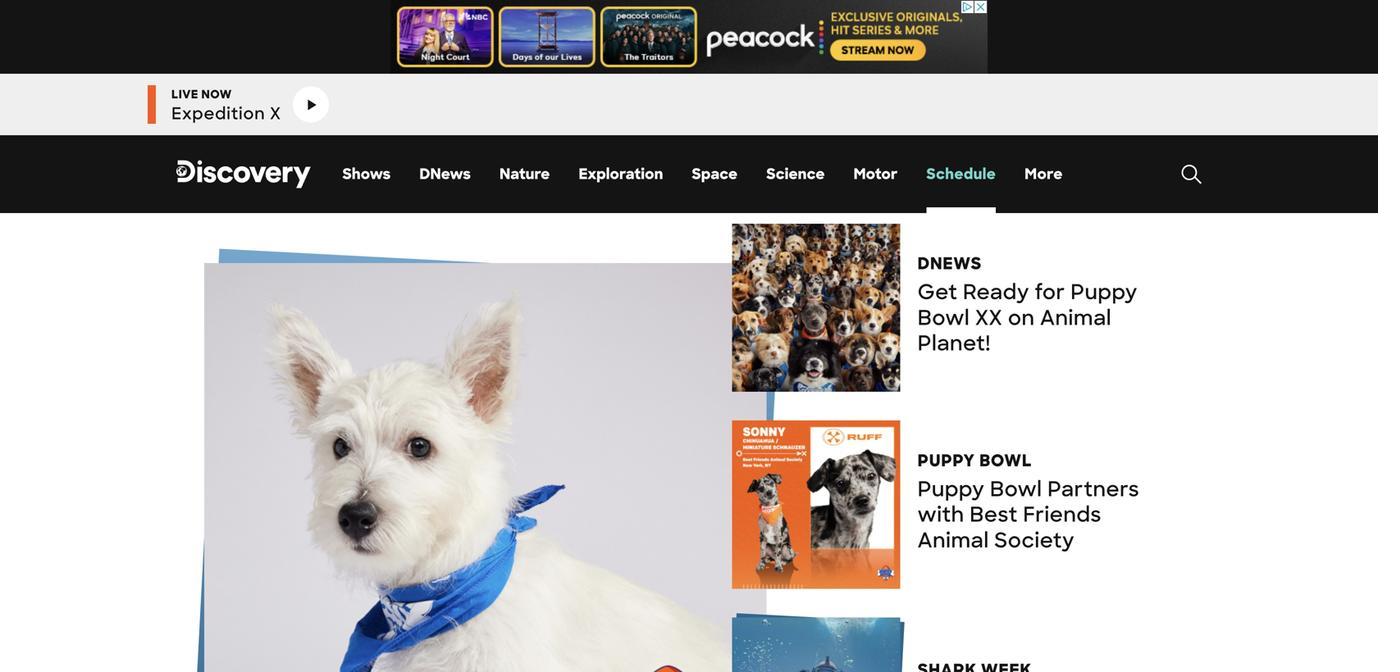 Task type: vqa. For each thing, say whether or not it's contained in the screenshot.
Puppy Bowl Partners with Best Friends Animal Society 'Image'
yes



Task type: locate. For each thing, give the bounding box(es) containing it.
0 vertical spatial puppy
[[1071, 279, 1138, 306]]

friends
[[1023, 502, 1102, 529]]

partners
[[1048, 476, 1140, 503]]

open site search input image
[[1182, 164, 1202, 184]]

schedule link
[[927, 135, 996, 213]]

1 horizontal spatial bowl
[[990, 476, 1043, 503]]

0 horizontal spatial animal
[[918, 528, 989, 554]]

nature button
[[500, 135, 550, 213]]

animal for bowl
[[918, 528, 989, 554]]

animal right on
[[1041, 305, 1112, 331]]

1 horizontal spatial puppy
[[1071, 279, 1138, 306]]

bowl down the bowl
[[990, 476, 1043, 503]]

0 horizontal spatial puppy
[[918, 476, 985, 503]]

dnews button
[[420, 135, 471, 213]]

more
[[1025, 164, 1063, 184]]

animal
[[1041, 305, 1112, 331], [918, 528, 989, 554]]

puppy inside puppy bowl puppy bowl partners with best friends animal society
[[918, 476, 985, 503]]

shows
[[343, 164, 391, 184]]

ready
[[963, 279, 1030, 306]]

nature
[[500, 164, 550, 184]]

motor button
[[854, 135, 898, 213]]

puppy
[[1071, 279, 1138, 306], [918, 476, 985, 503]]

1 vertical spatial animal
[[918, 528, 989, 554]]

x
[[270, 103, 281, 124]]

puppy right for
[[1071, 279, 1138, 306]]

expedition
[[171, 103, 265, 124]]

advertisement element
[[391, 0, 988, 74]]

1 horizontal spatial animal
[[1041, 305, 1112, 331]]

watch live now image
[[293, 87, 329, 123]]

animal inside puppy bowl puppy bowl partners with best friends animal society
[[918, 528, 989, 554]]

puppy
[[918, 450, 975, 472]]

1 vertical spatial bowl
[[990, 476, 1043, 503]]

1 vertical spatial puppy
[[918, 476, 985, 503]]

bowl
[[980, 450, 1033, 472]]

bowl left xx
[[918, 305, 970, 331]]

puppy bowl puppy bowl partners with best friends animal society
[[918, 450, 1140, 554]]

0 horizontal spatial bowl
[[918, 305, 970, 331]]

0 vertical spatial animal
[[1041, 305, 1112, 331]]

animal down puppy
[[918, 528, 989, 554]]

bowl
[[918, 305, 970, 331], [990, 476, 1043, 503]]

society
[[995, 528, 1075, 554]]

bowl inside dnews get ready for puppy bowl xx on animal planet!
[[918, 305, 970, 331]]

bowl inside puppy bowl puppy bowl partners with best friends animal society
[[990, 476, 1043, 503]]

animal inside dnews get ready for puppy bowl xx on animal planet!
[[1041, 305, 1112, 331]]

science
[[767, 164, 825, 184]]

puppy down puppy
[[918, 476, 985, 503]]

0 vertical spatial bowl
[[918, 305, 970, 331]]

science button
[[767, 135, 825, 213]]



Task type: describe. For each thing, give the bounding box(es) containing it.
space button
[[692, 135, 738, 213]]

get ready for puppy bowl xx on animal planet! image
[[732, 224, 901, 392]]

exploration
[[579, 164, 663, 184]]

dnews get ready for puppy bowl xx on animal planet!
[[918, 253, 1138, 357]]

for
[[1035, 279, 1066, 306]]

on
[[1008, 305, 1035, 331]]

meet the players of puppy bowl xx image
[[204, 263, 767, 673]]

get ready for puppy bowl xx on animal planet! link
[[918, 279, 1174, 357]]

exploration button
[[579, 135, 663, 213]]

dnews
[[420, 164, 471, 184]]

schedule
[[927, 164, 996, 184]]

with
[[918, 502, 965, 529]]

shows button
[[343, 135, 391, 213]]

puppy bowl partners with best friends animal society link
[[918, 476, 1174, 554]]

get
[[918, 279, 958, 306]]

puppy bowl partners with best friends animal society image
[[732, 421, 901, 589]]

puppy inside dnews get ready for puppy bowl xx on animal planet!
[[1071, 279, 1138, 306]]

now
[[201, 87, 232, 102]]

best
[[970, 502, 1018, 529]]

planet!
[[918, 330, 991, 357]]

paul de gelder underwater shooting dye image
[[732, 618, 901, 673]]

animal for for
[[1041, 305, 1112, 331]]

motor
[[854, 164, 898, 184]]

dnews
[[918, 253, 982, 275]]

xx
[[975, 305, 1003, 331]]

live now expedition x
[[171, 87, 281, 124]]

live
[[171, 87, 198, 102]]

space
[[692, 164, 738, 184]]



